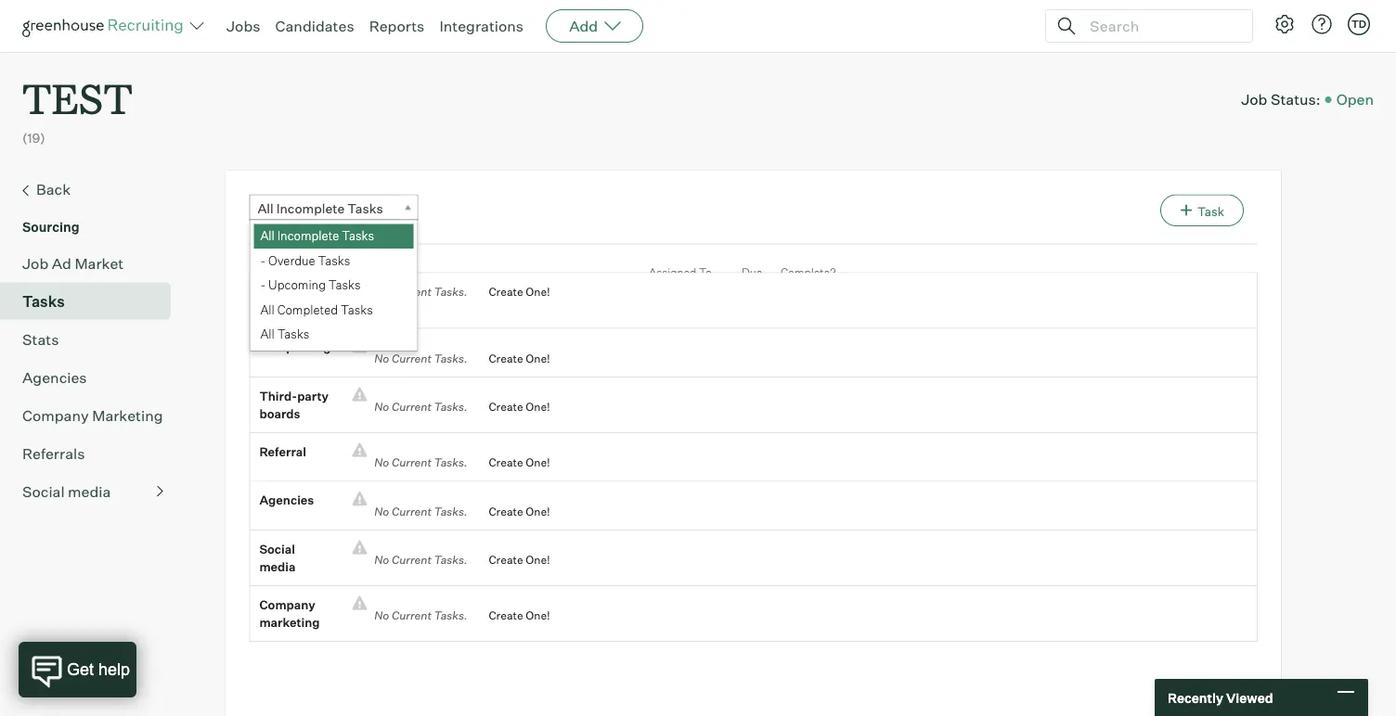 Task type: describe. For each thing, give the bounding box(es) containing it.
create one! for in person event
[[489, 285, 550, 299]]

all for all completed tasks option
[[260, 302, 275, 317]]

tasks. for in person event
[[434, 285, 468, 299]]

all incomplete tasks option
[[254, 224, 414, 249]]

all for all incomplete tasks option
[[260, 229, 275, 243]]

- for - overdue tasks
[[260, 253, 266, 268]]

one! for third-party boards
[[526, 400, 550, 414]]

task for task
[[351, 265, 376, 279]]

tasks down all incomplete tasks option
[[318, 253, 350, 268]]

create one! for company marketing
[[489, 609, 550, 623]]

one! for prospecting
[[526, 352, 550, 366]]

tasks. for agencies
[[434, 505, 468, 519]]

- overdue tasks
[[260, 253, 350, 268]]

social media link
[[22, 481, 163, 503]]

0 vertical spatial social media
[[22, 483, 111, 501]]

company marketing
[[22, 406, 163, 425]]

no current tasks. for in person event
[[367, 285, 475, 299]]

tasks. for referral
[[434, 456, 468, 470]]

tasks down completed
[[277, 327, 310, 342]]

create one! for social media
[[489, 554, 550, 568]]

integrations link
[[440, 17, 524, 35]]

no for agencies
[[374, 505, 389, 519]]

current for company marketing
[[392, 609, 432, 623]]

upcoming
[[268, 278, 326, 293]]

create for agencies
[[489, 505, 523, 519]]

test
[[22, 71, 133, 125]]

back
[[36, 180, 71, 198]]

- upcoming tasks
[[260, 278, 361, 293]]

all tasks option
[[254, 323, 414, 347]]

recently
[[1168, 690, 1224, 706]]

no current tasks. for agencies
[[367, 505, 475, 519]]

1 horizontal spatial media
[[259, 560, 296, 575]]

in person event
[[259, 284, 314, 317]]

one! for agencies
[[526, 505, 550, 519]]

reports link
[[369, 17, 425, 35]]

0 vertical spatial social
[[22, 483, 65, 501]]

create for company marketing
[[489, 609, 523, 623]]

current for prospecting
[[392, 352, 432, 366]]

category
[[259, 265, 305, 279]]

tasks. for prospecting
[[434, 352, 468, 366]]

no for prospecting
[[374, 352, 389, 366]]

- upcoming tasks option
[[254, 274, 414, 298]]

third-
[[259, 389, 297, 404]]

- for - upcoming tasks
[[260, 278, 266, 293]]

no current tasks. for company marketing
[[367, 609, 475, 623]]

tasks down the - upcoming tasks option
[[341, 302, 373, 317]]

stats link
[[22, 328, 163, 351]]

current for referral
[[392, 456, 432, 470]]

no for in person event
[[374, 285, 389, 299]]

tasks. for third-party boards
[[434, 400, 468, 414]]

configure image
[[1274, 13, 1296, 35]]

job ad market
[[22, 254, 124, 273]]

no current tasks. for third-party boards
[[367, 400, 475, 414]]

social inside the social media
[[259, 542, 295, 557]]

(19)
[[22, 130, 45, 146]]

create for in person event
[[489, 285, 523, 299]]

marketing
[[92, 406, 163, 425]]

current for social media
[[392, 554, 432, 568]]

create one! link for in person event
[[475, 283, 550, 301]]

one! for referral
[[526, 456, 550, 470]]

1 vertical spatial social media
[[259, 542, 296, 575]]

one! for company marketing
[[526, 609, 550, 623]]

incomplete for all incomplete tasks link
[[276, 200, 345, 217]]

create one! link for agencies
[[475, 503, 550, 521]]

in
[[259, 284, 271, 299]]

candidates
[[275, 17, 354, 35]]

ad
[[52, 254, 71, 273]]

prospecting
[[259, 340, 331, 355]]

tasks link
[[22, 290, 163, 313]]

create one! for agencies
[[489, 505, 550, 519]]

boards
[[259, 407, 300, 422]]

add button
[[546, 9, 644, 43]]

jobs
[[227, 17, 260, 35]]

no for social media
[[374, 554, 389, 568]]

jobs link
[[227, 17, 260, 35]]

td button
[[1345, 9, 1374, 39]]

add
[[569, 17, 598, 35]]

referral
[[259, 445, 306, 459]]

all tasks
[[260, 327, 310, 342]]

- overdue tasks option
[[254, 249, 414, 274]]

referrals link
[[22, 443, 163, 465]]

incomplete for 'list box' containing all incomplete tasks
[[277, 229, 339, 243]]

one! for social media
[[526, 554, 550, 568]]

third-party boards
[[259, 389, 329, 422]]

assigned
[[649, 265, 696, 279]]

recently viewed
[[1168, 690, 1274, 706]]

viewed
[[1227, 690, 1274, 706]]

no for company marketing
[[374, 609, 389, 623]]



Task type: vqa. For each thing, say whether or not it's contained in the screenshot.
fourth "0 (0)" from the bottom
no



Task type: locate. For each thing, give the bounding box(es) containing it.
6 current from the top
[[392, 554, 432, 568]]

3 create one! from the top
[[489, 400, 550, 414]]

tasks up stats
[[22, 292, 65, 311]]

0 vertical spatial agencies
[[22, 368, 87, 387]]

no for referral
[[374, 456, 389, 470]]

1 horizontal spatial social media
[[259, 542, 296, 575]]

agencies link
[[22, 366, 163, 389]]

assigned to
[[649, 265, 712, 279]]

0 vertical spatial -
[[260, 253, 266, 268]]

greenhouse recruiting image
[[22, 15, 189, 37]]

3 create one! link from the top
[[475, 399, 550, 417]]

media down referrals link
[[68, 483, 111, 501]]

all for all tasks option
[[260, 327, 275, 342]]

tasks up - overdue tasks option
[[342, 229, 374, 243]]

0 vertical spatial incomplete
[[276, 200, 345, 217]]

td
[[1352, 18, 1367, 30]]

create one! link
[[475, 283, 550, 301], [475, 350, 550, 368], [475, 399, 550, 417], [475, 454, 550, 472], [475, 503, 550, 521], [475, 552, 550, 570], [475, 607, 550, 626]]

1 vertical spatial company
[[259, 598, 316, 613]]

no for third-party boards
[[374, 400, 389, 414]]

0 horizontal spatial task
[[351, 265, 376, 279]]

7 tasks. from the top
[[434, 609, 468, 623]]

1 create one! from the top
[[489, 285, 550, 299]]

1 horizontal spatial task
[[1198, 204, 1225, 219]]

create one! link for social media
[[475, 552, 550, 570]]

current for agencies
[[392, 505, 432, 519]]

0 horizontal spatial agencies
[[22, 368, 87, 387]]

task
[[1198, 204, 1225, 219], [351, 265, 376, 279]]

no current tasks. for prospecting
[[367, 352, 475, 366]]

company marketing link
[[22, 405, 163, 427]]

3 no from the top
[[374, 400, 389, 414]]

0 horizontal spatial media
[[68, 483, 111, 501]]

tasks. for social media
[[434, 554, 468, 568]]

all completed tasks
[[260, 302, 373, 317]]

7 create one! link from the top
[[475, 607, 550, 626]]

1 vertical spatial all incomplete tasks
[[260, 229, 374, 243]]

tasks
[[348, 200, 383, 217], [342, 229, 374, 243], [318, 253, 350, 268], [329, 278, 361, 293], [22, 292, 65, 311], [341, 302, 373, 317], [277, 327, 310, 342]]

reports
[[369, 17, 425, 35]]

create one!
[[489, 285, 550, 299], [489, 352, 550, 366], [489, 400, 550, 414], [489, 456, 550, 470], [489, 505, 550, 519], [489, 554, 550, 568], [489, 609, 550, 623]]

1 vertical spatial -
[[260, 278, 266, 293]]

marketing
[[259, 616, 320, 631]]

2 create one! from the top
[[489, 352, 550, 366]]

company for company marketing
[[22, 406, 89, 425]]

1 - from the top
[[260, 253, 266, 268]]

incomplete up '- overdue tasks'
[[277, 229, 339, 243]]

all
[[258, 200, 274, 217], [260, 229, 275, 243], [260, 302, 275, 317], [260, 327, 275, 342]]

job
[[1242, 90, 1268, 109], [22, 254, 49, 273]]

7 one! from the top
[[526, 609, 550, 623]]

5 create one! from the top
[[489, 505, 550, 519]]

1 vertical spatial task
[[351, 265, 376, 279]]

stats
[[22, 330, 59, 349]]

4 create one! link from the top
[[475, 454, 550, 472]]

1 vertical spatial social
[[259, 542, 295, 557]]

1 horizontal spatial agencies
[[259, 493, 314, 508]]

company
[[22, 406, 89, 425], [259, 598, 316, 613]]

test link
[[22, 52, 133, 129]]

create one! link for prospecting
[[475, 350, 550, 368]]

no current tasks. for referral
[[367, 456, 475, 470]]

7 no from the top
[[374, 609, 389, 623]]

job ad market link
[[22, 252, 163, 275]]

2 create one! link from the top
[[475, 350, 550, 368]]

job status:
[[1242, 90, 1321, 109]]

0 horizontal spatial social media
[[22, 483, 111, 501]]

7 create one! from the top
[[489, 609, 550, 623]]

back link
[[22, 178, 163, 202]]

create one! for prospecting
[[489, 352, 550, 366]]

2 - from the top
[[260, 278, 266, 293]]

all incomplete tasks
[[258, 200, 383, 217], [260, 229, 374, 243]]

incomplete inside option
[[277, 229, 339, 243]]

all incomplete tasks link
[[249, 195, 418, 222]]

current for in person event
[[392, 285, 432, 299]]

5 create from the top
[[489, 505, 523, 519]]

4 no from the top
[[374, 456, 389, 470]]

tasks. for company marketing
[[434, 609, 468, 623]]

1 horizontal spatial social
[[259, 542, 295, 557]]

6 no current tasks. from the top
[[367, 554, 475, 568]]

due
[[741, 265, 762, 279]]

create one! link for referral
[[475, 454, 550, 472]]

job left ad
[[22, 254, 49, 273]]

status:
[[1271, 90, 1321, 109]]

- left 'overdue'
[[260, 253, 266, 268]]

agencies down stats
[[22, 368, 87, 387]]

all incomplete tasks inside option
[[260, 229, 374, 243]]

social down referrals
[[22, 483, 65, 501]]

td button
[[1348, 13, 1371, 35]]

6 create one! link from the top
[[475, 552, 550, 570]]

1 horizontal spatial company
[[259, 598, 316, 613]]

- up event
[[260, 278, 266, 293]]

4 current from the top
[[392, 456, 432, 470]]

one!
[[526, 285, 550, 299], [526, 352, 550, 366], [526, 400, 550, 414], [526, 456, 550, 470], [526, 505, 550, 519], [526, 554, 550, 568], [526, 609, 550, 623]]

Search text field
[[1086, 13, 1236, 39]]

sourcing
[[22, 219, 79, 235]]

overdue
[[268, 253, 315, 268]]

social
[[22, 483, 65, 501], [259, 542, 295, 557]]

tasks up all incomplete tasks option
[[348, 200, 383, 217]]

1 horizontal spatial job
[[1242, 90, 1268, 109]]

0 horizontal spatial social
[[22, 483, 65, 501]]

1 no from the top
[[374, 285, 389, 299]]

incomplete
[[276, 200, 345, 217], [277, 229, 339, 243]]

4 create one! from the top
[[489, 456, 550, 470]]

6 tasks. from the top
[[434, 554, 468, 568]]

no current tasks. for social media
[[367, 554, 475, 568]]

all completed tasks option
[[254, 298, 414, 323]]

media
[[68, 483, 111, 501], [259, 560, 296, 575]]

1 one! from the top
[[526, 285, 550, 299]]

2 tasks. from the top
[[434, 352, 468, 366]]

company marketing
[[259, 598, 320, 631]]

0 vertical spatial media
[[68, 483, 111, 501]]

5 create one! link from the top
[[475, 503, 550, 521]]

6 one! from the top
[[526, 554, 550, 568]]

6 no from the top
[[374, 554, 389, 568]]

event
[[259, 302, 292, 317]]

person
[[273, 284, 314, 299]]

2 no from the top
[[374, 352, 389, 366]]

1 vertical spatial media
[[259, 560, 296, 575]]

7 current from the top
[[392, 609, 432, 623]]

company for company marketing
[[259, 598, 316, 613]]

3 tasks. from the top
[[434, 400, 468, 414]]

4 one! from the top
[[526, 456, 550, 470]]

0 horizontal spatial company
[[22, 406, 89, 425]]

1 create one! link from the top
[[475, 283, 550, 301]]

media up company marketing
[[259, 560, 296, 575]]

candidates link
[[275, 17, 354, 35]]

no
[[374, 285, 389, 299], [374, 352, 389, 366], [374, 400, 389, 414], [374, 456, 389, 470], [374, 505, 389, 519], [374, 554, 389, 568], [374, 609, 389, 623]]

4 tasks. from the top
[[434, 456, 468, 470]]

party
[[297, 389, 329, 404]]

1 vertical spatial incomplete
[[277, 229, 339, 243]]

all incomplete tasks up '- overdue tasks'
[[260, 229, 374, 243]]

one! for in person event
[[526, 285, 550, 299]]

5 one! from the top
[[526, 505, 550, 519]]

4 create from the top
[[489, 456, 523, 470]]

company up marketing
[[259, 598, 316, 613]]

0 vertical spatial all incomplete tasks
[[258, 200, 383, 217]]

list box containing all incomplete tasks
[[250, 224, 414, 347]]

social media up company marketing
[[259, 542, 296, 575]]

1 vertical spatial job
[[22, 254, 49, 273]]

5 no current tasks. from the top
[[367, 505, 475, 519]]

create one! for third-party boards
[[489, 400, 550, 414]]

list box
[[250, 224, 414, 347]]

2 create from the top
[[489, 352, 523, 366]]

agencies down referral
[[259, 493, 314, 508]]

0 vertical spatial task
[[1198, 204, 1225, 219]]

create for referral
[[489, 456, 523, 470]]

2 one! from the top
[[526, 352, 550, 366]]

current for third-party boards
[[392, 400, 432, 414]]

create one! link for company marketing
[[475, 607, 550, 626]]

1 current from the top
[[392, 285, 432, 299]]

5 no from the top
[[374, 505, 389, 519]]

to
[[699, 265, 712, 279]]

agencies
[[22, 368, 87, 387], [259, 493, 314, 508]]

4 no current tasks. from the top
[[367, 456, 475, 470]]

0 vertical spatial company
[[22, 406, 89, 425]]

1 vertical spatial agencies
[[259, 493, 314, 508]]

job for job status:
[[1242, 90, 1268, 109]]

1 no current tasks. from the top
[[367, 285, 475, 299]]

0 vertical spatial job
[[1242, 90, 1268, 109]]

3 current from the top
[[392, 400, 432, 414]]

create for third-party boards
[[489, 400, 523, 414]]

2 current from the top
[[392, 352, 432, 366]]

3 create from the top
[[489, 400, 523, 414]]

current
[[392, 285, 432, 299], [392, 352, 432, 366], [392, 400, 432, 414], [392, 456, 432, 470], [392, 505, 432, 519], [392, 554, 432, 568], [392, 609, 432, 623]]

no current tasks.
[[367, 285, 475, 299], [367, 352, 475, 366], [367, 400, 475, 414], [367, 456, 475, 470], [367, 505, 475, 519], [367, 554, 475, 568], [367, 609, 475, 623]]

2 no current tasks. from the top
[[367, 352, 475, 366]]

agencies inside "link"
[[22, 368, 87, 387]]

social up company marketing
[[259, 542, 295, 557]]

referrals
[[22, 444, 85, 463]]

market
[[75, 254, 124, 273]]

job left status:
[[1242, 90, 1268, 109]]

3 one! from the top
[[526, 400, 550, 414]]

7 create from the top
[[489, 609, 523, 623]]

tasks down - overdue tasks option
[[329, 278, 361, 293]]

-
[[260, 253, 266, 268], [260, 278, 266, 293]]

create one! for referral
[[489, 456, 550, 470]]

completed
[[277, 302, 338, 317]]

7 no current tasks. from the top
[[367, 609, 475, 623]]

company up referrals
[[22, 406, 89, 425]]

company inside company marketing
[[259, 598, 316, 613]]

6 create from the top
[[489, 554, 523, 568]]

job for job ad market
[[22, 254, 49, 273]]

3 no current tasks. from the top
[[367, 400, 475, 414]]

integrations
[[440, 17, 524, 35]]

create for prospecting
[[489, 352, 523, 366]]

5 tasks. from the top
[[434, 505, 468, 519]]

1 create from the top
[[489, 285, 523, 299]]

5 current from the top
[[392, 505, 432, 519]]

create for social media
[[489, 554, 523, 568]]

6 create one! from the top
[[489, 554, 550, 568]]

tasks.
[[434, 285, 468, 299], [434, 352, 468, 366], [434, 400, 468, 414], [434, 456, 468, 470], [434, 505, 468, 519], [434, 554, 468, 568], [434, 609, 468, 623]]

complete?
[[780, 265, 836, 279]]

0 horizontal spatial job
[[22, 254, 49, 273]]

test (19)
[[22, 71, 133, 146]]

1 tasks. from the top
[[434, 285, 468, 299]]

task for sourcing
[[1198, 204, 1225, 219]]

create one! link for third-party boards
[[475, 399, 550, 417]]

all incomplete tasks up all incomplete tasks option
[[258, 200, 383, 217]]

social media
[[22, 483, 111, 501], [259, 542, 296, 575]]

create
[[489, 285, 523, 299], [489, 352, 523, 366], [489, 400, 523, 414], [489, 456, 523, 470], [489, 505, 523, 519], [489, 554, 523, 568], [489, 609, 523, 623]]

incomplete up all incomplete tasks option
[[276, 200, 345, 217]]

open
[[1337, 90, 1374, 109]]

social media down referrals
[[22, 483, 111, 501]]



